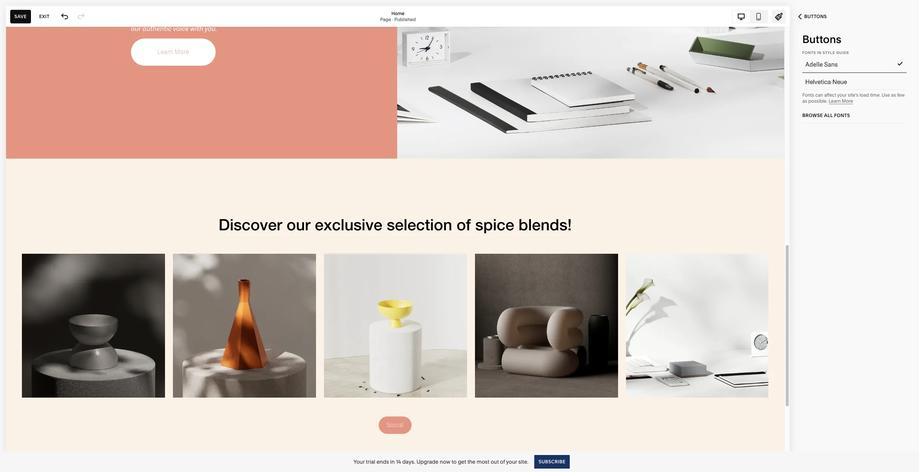 Task type: vqa. For each thing, say whether or not it's contained in the screenshot.
Fonts within the Fonts can affect your site's load time. Use as few as possible.
yes



Task type: locate. For each thing, give the bounding box(es) containing it.
1 vertical spatial buttons
[[803, 33, 842, 46]]

your right of
[[507, 459, 518, 465]]

fonts
[[803, 51, 817, 55], [803, 92, 815, 98]]

page
[[380, 16, 391, 22]]

now
[[440, 459, 451, 465]]

0 vertical spatial your
[[838, 92, 847, 98]]

adelle sans image
[[797, 58, 897, 72]]

all
[[825, 113, 834, 118]]

1 vertical spatial fonts
[[803, 92, 815, 98]]

the
[[468, 459, 476, 465]]

0 horizontal spatial as
[[803, 98, 808, 104]]

save button
[[10, 10, 31, 23]]

row group
[[795, 37, 916, 124]]

load
[[860, 92, 870, 98]]

2 fonts from the top
[[803, 92, 815, 98]]

in
[[818, 51, 822, 55], [391, 459, 395, 465]]

1 vertical spatial as
[[803, 98, 808, 104]]

published
[[395, 16, 416, 22]]

more
[[843, 98, 854, 104]]

fonts inside the fonts can affect your site's load time. use as few as possible.
[[803, 92, 815, 98]]

0 vertical spatial as
[[892, 92, 897, 98]]

learn
[[829, 98, 842, 104]]

1 horizontal spatial your
[[838, 92, 847, 98]]

as
[[892, 92, 897, 98], [803, 98, 808, 104]]

your
[[838, 92, 847, 98], [507, 459, 518, 465]]

1 fonts from the top
[[803, 51, 817, 55]]

subscribe
[[539, 459, 566, 465]]

in inside row group
[[818, 51, 822, 55]]

0 vertical spatial buttons
[[805, 14, 828, 19]]

helvetica neue image
[[797, 75, 897, 89]]

subscribe button
[[535, 455, 570, 469]]

1 vertical spatial your
[[507, 459, 518, 465]]

1 vertical spatial in
[[391, 459, 395, 465]]

buttons
[[805, 14, 828, 19], [803, 33, 842, 46]]

most
[[477, 459, 490, 465]]

exit
[[39, 13, 50, 19]]

style
[[823, 51, 836, 55]]

site.
[[519, 459, 529, 465]]

0 vertical spatial fonts
[[803, 51, 817, 55]]

days.
[[403, 459, 416, 465]]

your
[[354, 459, 365, 465]]

as left few
[[892, 92, 897, 98]]

0 vertical spatial in
[[818, 51, 822, 55]]

14
[[396, 459, 401, 465]]

fonts left "can"
[[803, 92, 815, 98]]

row group containing fonts can affect your site's load time. use as few as possible.
[[795, 37, 916, 124]]

·
[[393, 16, 394, 22]]

in left 14
[[391, 459, 395, 465]]

tab list
[[733, 10, 768, 22]]

site's
[[848, 92, 859, 98]]

fonts for fonts in style guide
[[803, 51, 817, 55]]

of
[[501, 459, 505, 465]]

home
[[392, 10, 405, 16]]

1 horizontal spatial in
[[818, 51, 822, 55]]

in left style at top right
[[818, 51, 822, 55]]

browse all fonts
[[803, 113, 851, 118]]

upgrade
[[417, 459, 439, 465]]

1 horizontal spatial as
[[892, 92, 897, 98]]

0 horizontal spatial in
[[391, 459, 395, 465]]

your up learn more
[[838, 92, 847, 98]]

buttons button
[[791, 8, 836, 25]]

fonts left style at top right
[[803, 51, 817, 55]]

guide
[[837, 51, 850, 55]]

as left possible. at the right top of the page
[[803, 98, 808, 104]]

out
[[491, 459, 499, 465]]



Task type: describe. For each thing, give the bounding box(es) containing it.
to
[[452, 459, 457, 465]]

trial
[[366, 459, 376, 465]]

buttons inside button
[[805, 14, 828, 19]]

browse
[[803, 113, 824, 118]]

save
[[14, 13, 27, 19]]

learn more
[[829, 98, 854, 104]]

use
[[883, 92, 891, 98]]

get
[[458, 459, 467, 465]]

learn more link
[[829, 98, 854, 104]]

few
[[898, 92, 906, 98]]

fonts for fonts can affect your site's load time. use as few as possible.
[[803, 92, 815, 98]]

fonts can affect your site's load time. use as few as possible.
[[803, 92, 906, 104]]

affect
[[825, 92, 837, 98]]

exit button
[[35, 10, 54, 23]]

can
[[816, 92, 824, 98]]

home page · published
[[380, 10, 416, 22]]

ends
[[377, 459, 389, 465]]

your trial ends in 14 days. upgrade now to get the most out of your site.
[[354, 459, 529, 465]]

browse all fonts button
[[803, 109, 851, 122]]

fonts
[[835, 113, 851, 118]]

time.
[[871, 92, 882, 98]]

0 horizontal spatial your
[[507, 459, 518, 465]]

possible.
[[809, 98, 828, 104]]

your inside the fonts can affect your site's load time. use as few as possible.
[[838, 92, 847, 98]]

fonts in style guide
[[803, 51, 850, 55]]



